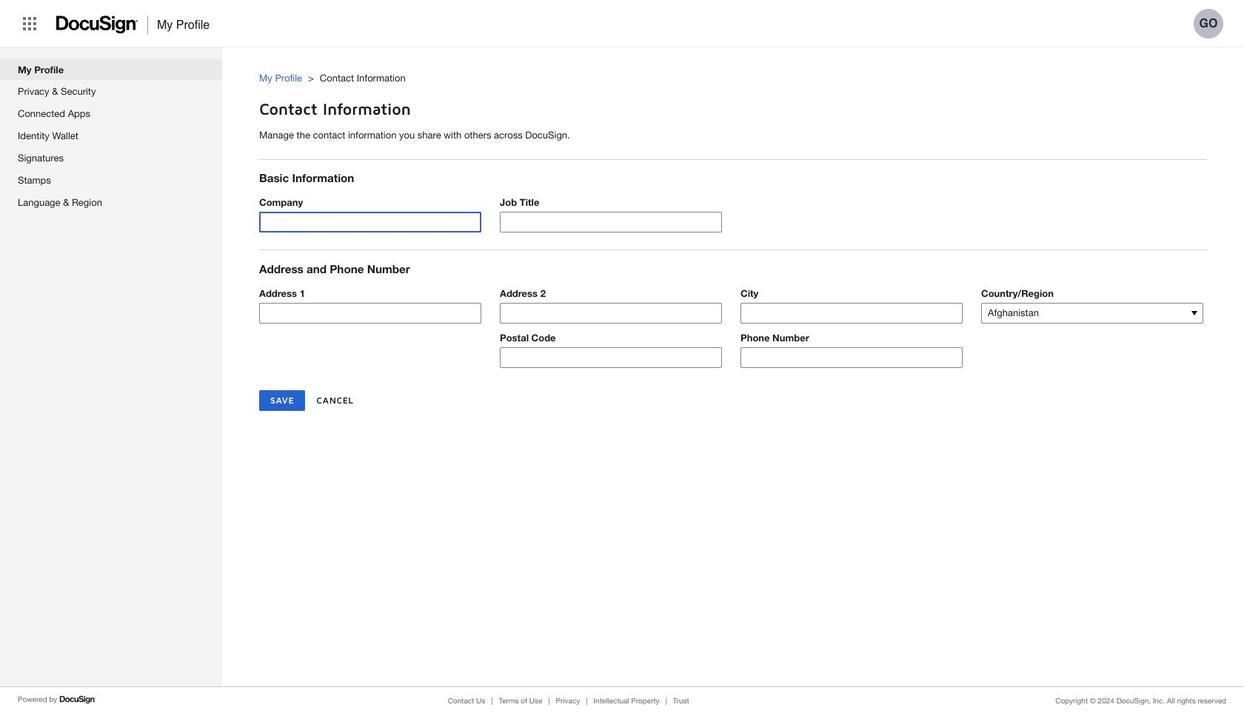 Task type: locate. For each thing, give the bounding box(es) containing it.
docusign image
[[56, 11, 138, 38], [59, 694, 97, 706]]

0 vertical spatial docusign image
[[56, 11, 138, 38]]

None text field
[[501, 213, 721, 232], [501, 303, 721, 323], [741, 303, 962, 323], [501, 348, 721, 367], [741, 348, 962, 367], [501, 213, 721, 232], [501, 303, 721, 323], [741, 303, 962, 323], [501, 348, 721, 367], [741, 348, 962, 367]]

None text field
[[260, 213, 481, 232], [260, 303, 481, 323], [260, 213, 481, 232], [260, 303, 481, 323]]

1 vertical spatial docusign image
[[59, 694, 97, 706]]

breadcrumb region
[[259, 57, 1244, 89]]



Task type: vqa. For each thing, say whether or not it's contained in the screenshot.
default profile image
no



